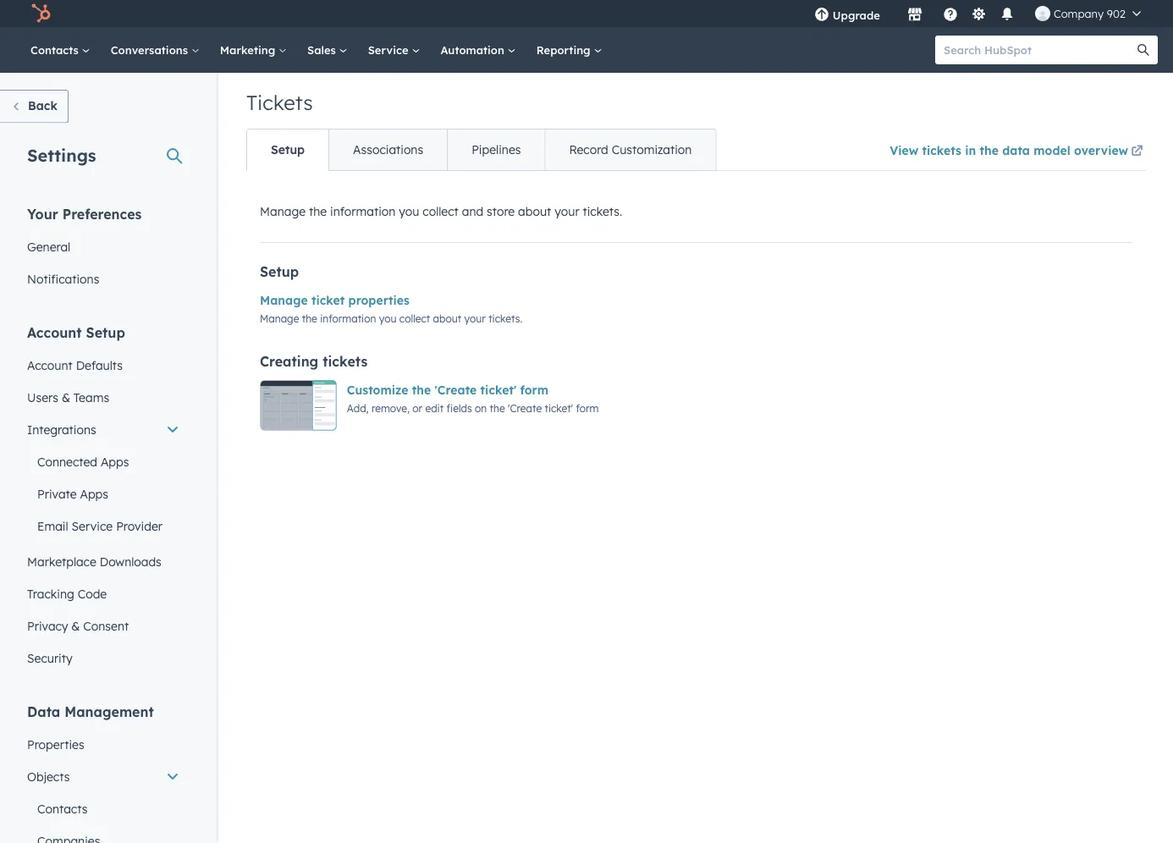 Task type: describe. For each thing, give the bounding box(es) containing it.
notifications
[[27, 271, 99, 286]]

ticket
[[311, 293, 345, 308]]

private apps
[[37, 486, 108, 501]]

apps for private apps
[[80, 486, 108, 501]]

creating tickets
[[260, 353, 368, 370]]

notifications button
[[993, 0, 1022, 27]]

remove,
[[372, 402, 410, 414]]

consent
[[83, 618, 129, 633]]

0 vertical spatial tickets.
[[583, 204, 622, 219]]

manage for manage the information you collect and store about your tickets.
[[260, 204, 306, 219]]

about inside manage ticket properties manage the information you collect about your tickets.
[[433, 312, 461, 325]]

manage ticket properties manage the information you collect about your tickets.
[[260, 293, 522, 325]]

email
[[37, 518, 68, 533]]

account for account defaults
[[27, 358, 73, 372]]

help button
[[936, 0, 965, 27]]

view
[[890, 143, 919, 157]]

and
[[462, 204, 483, 219]]

pipelines link
[[447, 130, 545, 170]]

reporting link
[[526, 27, 612, 73]]

customization
[[612, 142, 692, 157]]

automation
[[440, 43, 508, 57]]

defaults
[[76, 358, 123, 372]]

company 902
[[1054, 6, 1126, 20]]

search button
[[1129, 36, 1158, 64]]

conversations
[[111, 43, 191, 57]]

your preferences
[[27, 205, 142, 222]]

information inside manage ticket properties manage the information you collect about your tickets.
[[320, 312, 376, 325]]

company 902 button
[[1025, 0, 1151, 27]]

0 vertical spatial form
[[520, 383, 549, 397]]

marketplace downloads link
[[17, 546, 190, 578]]

1 horizontal spatial service
[[368, 43, 412, 57]]

account for account setup
[[27, 324, 82, 341]]

notifications image
[[1000, 8, 1015, 23]]

tracking code link
[[17, 578, 190, 610]]

setup link
[[247, 130, 328, 170]]

back
[[28, 98, 57, 113]]

edit
[[425, 402, 444, 414]]

customize the 'create ticket' form link
[[347, 383, 549, 397]]

0 horizontal spatial 'create
[[435, 383, 477, 397]]

hubspot link
[[20, 3, 63, 24]]

sales link
[[297, 27, 358, 73]]

private
[[37, 486, 77, 501]]

data
[[1002, 143, 1030, 157]]

or
[[412, 402, 422, 414]]

reporting
[[536, 43, 594, 57]]

902
[[1107, 6, 1126, 20]]

associations
[[353, 142, 423, 157]]

0 horizontal spatial ticket'
[[480, 383, 517, 397]]

view tickets in the data model overview
[[890, 143, 1128, 157]]

downloads
[[100, 554, 162, 569]]

security link
[[17, 642, 190, 674]]

your inside manage ticket properties manage the information you collect about your tickets.
[[464, 312, 486, 325]]

apps for connected apps
[[101, 454, 129, 469]]

connected
[[37, 454, 97, 469]]

menu containing company 902
[[802, 0, 1153, 27]]

the right "on"
[[490, 402, 505, 414]]

view tickets in the data model overview link
[[890, 132, 1146, 170]]

general link
[[17, 231, 190, 263]]

marketplace downloads
[[27, 554, 162, 569]]

management
[[64, 703, 154, 720]]

marketing
[[220, 43, 279, 57]]

privacy & consent link
[[17, 610, 190, 642]]

manage the information you collect and store about your tickets.
[[260, 204, 622, 219]]

0 vertical spatial collect
[[423, 204, 459, 219]]

overview
[[1074, 143, 1128, 157]]

1 vertical spatial contacts link
[[17, 793, 190, 825]]

in
[[965, 143, 976, 157]]

manage ticket properties link
[[260, 293, 410, 308]]

0 vertical spatial your
[[555, 204, 579, 219]]

search image
[[1138, 44, 1149, 56]]

integrations button
[[17, 413, 190, 446]]

3 manage from the top
[[260, 312, 299, 325]]

connected apps
[[37, 454, 129, 469]]

integrations
[[27, 422, 96, 437]]

1 vertical spatial form
[[576, 402, 599, 414]]

fields
[[447, 402, 472, 414]]

service link
[[358, 27, 430, 73]]

account setup
[[27, 324, 125, 341]]

general
[[27, 239, 70, 254]]

connected apps link
[[17, 446, 190, 478]]

tracking
[[27, 586, 74, 601]]



Task type: locate. For each thing, give the bounding box(es) containing it.
ticket' up "on"
[[480, 383, 517, 397]]

service inside the account setup element
[[72, 518, 113, 533]]

0 horizontal spatial &
[[62, 390, 70, 405]]

on
[[475, 402, 487, 414]]

users
[[27, 390, 58, 405]]

customize
[[347, 383, 408, 397]]

tracking code
[[27, 586, 107, 601]]

'create right "on"
[[508, 402, 542, 414]]

'create
[[435, 383, 477, 397], [508, 402, 542, 414]]

0 horizontal spatial tickets
[[323, 353, 368, 370]]

navigation
[[246, 129, 716, 171]]

users & teams link
[[17, 381, 190, 413]]

0 vertical spatial account
[[27, 324, 82, 341]]

tickets up customize
[[323, 353, 368, 370]]

data management element
[[17, 702, 190, 843]]

0 vertical spatial contacts link
[[20, 27, 100, 73]]

settings image
[[971, 7, 986, 22]]

1 link opens in a new window image from the top
[[1131, 141, 1143, 162]]

the down setup link
[[309, 204, 327, 219]]

tickets left in
[[922, 143, 961, 157]]

setup
[[271, 142, 305, 157], [260, 263, 299, 280], [86, 324, 125, 341]]

0 vertical spatial &
[[62, 390, 70, 405]]

provider
[[116, 518, 163, 533]]

upgrade image
[[814, 8, 829, 23]]

marketplaces button
[[897, 0, 933, 27]]

marketplaces image
[[907, 8, 923, 23]]

2 account from the top
[[27, 358, 73, 372]]

1 vertical spatial 'create
[[508, 402, 542, 414]]

0 vertical spatial service
[[368, 43, 412, 57]]

& inside the users & teams link
[[62, 390, 70, 405]]

1 horizontal spatial 'create
[[508, 402, 542, 414]]

0 vertical spatial information
[[330, 204, 396, 219]]

privacy & consent
[[27, 618, 129, 633]]

1 vertical spatial tickets.
[[488, 312, 522, 325]]

the right in
[[980, 143, 999, 157]]

1 vertical spatial collect
[[399, 312, 430, 325]]

& right users
[[62, 390, 70, 405]]

&
[[62, 390, 70, 405], [71, 618, 80, 633]]

1 vertical spatial apps
[[80, 486, 108, 501]]

data
[[27, 703, 60, 720]]

your
[[27, 205, 58, 222]]

information down manage ticket properties "link"
[[320, 312, 376, 325]]

1 vertical spatial ticket'
[[545, 402, 573, 414]]

Search HubSpot search field
[[935, 36, 1143, 64]]

email service provider
[[37, 518, 163, 533]]

the inside manage ticket properties manage the information you collect about your tickets.
[[302, 312, 317, 325]]

company
[[1054, 6, 1104, 20]]

account defaults link
[[17, 349, 190, 381]]

service right sales link
[[368, 43, 412, 57]]

manage
[[260, 204, 306, 219], [260, 293, 308, 308], [260, 312, 299, 325]]

tickets
[[246, 90, 313, 115]]

marketing link
[[210, 27, 297, 73]]

'create up fields
[[435, 383, 477, 397]]

record customization link
[[545, 130, 716, 170]]

0 vertical spatial 'create
[[435, 383, 477, 397]]

link opens in a new window image
[[1131, 141, 1143, 162], [1131, 146, 1143, 157]]

ticket' right "on"
[[545, 402, 573, 414]]

manage down setup link
[[260, 204, 306, 219]]

2 vertical spatial setup
[[86, 324, 125, 341]]

setup inside navigation
[[271, 142, 305, 157]]

0 vertical spatial tickets
[[922, 143, 961, 157]]

back link
[[0, 90, 68, 123]]

the down the ticket
[[302, 312, 317, 325]]

settings
[[27, 144, 96, 165]]

0 horizontal spatial your
[[464, 312, 486, 325]]

1 horizontal spatial you
[[399, 204, 419, 219]]

preferences
[[62, 205, 142, 222]]

the up or
[[412, 383, 431, 397]]

0 vertical spatial manage
[[260, 204, 306, 219]]

store
[[487, 204, 515, 219]]

security
[[27, 650, 72, 665]]

1 horizontal spatial form
[[576, 402, 599, 414]]

collect left the and
[[423, 204, 459, 219]]

1 horizontal spatial &
[[71, 618, 80, 633]]

mateo roberts image
[[1035, 6, 1050, 21]]

0 vertical spatial ticket'
[[480, 383, 517, 397]]

pipelines
[[472, 142, 521, 157]]

1 vertical spatial tickets
[[323, 353, 368, 370]]

privacy
[[27, 618, 68, 633]]

service
[[368, 43, 412, 57], [72, 518, 113, 533]]

properties
[[348, 293, 410, 308]]

objects button
[[17, 761, 190, 793]]

service down private apps link
[[72, 518, 113, 533]]

manage for manage ticket properties manage the information you collect about your tickets.
[[260, 293, 308, 308]]

1 vertical spatial your
[[464, 312, 486, 325]]

properties
[[27, 737, 84, 752]]

1 vertical spatial manage
[[260, 293, 308, 308]]

1 vertical spatial information
[[320, 312, 376, 325]]

& for users
[[62, 390, 70, 405]]

tickets for creating
[[323, 353, 368, 370]]

setup down tickets
[[271, 142, 305, 157]]

collect inside manage ticket properties manage the information you collect about your tickets.
[[399, 312, 430, 325]]

apps up email service provider
[[80, 486, 108, 501]]

& for privacy
[[71, 618, 80, 633]]

setup up manage ticket properties "link"
[[260, 263, 299, 280]]

1 horizontal spatial about
[[518, 204, 551, 219]]

contacts inside data management element
[[37, 801, 88, 816]]

1 vertical spatial you
[[379, 312, 397, 325]]

the
[[980, 143, 999, 157], [309, 204, 327, 219], [302, 312, 317, 325], [412, 383, 431, 397], [490, 402, 505, 414]]

0 vertical spatial apps
[[101, 454, 129, 469]]

contacts link
[[20, 27, 100, 73], [17, 793, 190, 825]]

you down properties
[[379, 312, 397, 325]]

notifications link
[[17, 263, 190, 295]]

add,
[[347, 402, 369, 414]]

contacts link down objects
[[17, 793, 190, 825]]

setup up "account defaults" link
[[86, 324, 125, 341]]

your preferences element
[[17, 204, 190, 295]]

private apps link
[[17, 478, 190, 510]]

information down associations link
[[330, 204, 396, 219]]

1 account from the top
[[27, 324, 82, 341]]

manage up creating
[[260, 312, 299, 325]]

you
[[399, 204, 419, 219], [379, 312, 397, 325]]

customize the 'create ticket' form add, remove, or edit fields on the 'create ticket' form
[[347, 383, 599, 414]]

navigation containing setup
[[246, 129, 716, 171]]

1 manage from the top
[[260, 204, 306, 219]]

teams
[[74, 390, 109, 405]]

collect down properties
[[399, 312, 430, 325]]

1 horizontal spatial tickets
[[922, 143, 961, 157]]

properties link
[[17, 728, 190, 761]]

apps down the integrations button
[[101, 454, 129, 469]]

account up users
[[27, 358, 73, 372]]

contacts link down hubspot link
[[20, 27, 100, 73]]

account inside "account defaults" link
[[27, 358, 73, 372]]

users & teams
[[27, 390, 109, 405]]

0 horizontal spatial you
[[379, 312, 397, 325]]

form
[[520, 383, 549, 397], [576, 402, 599, 414]]

marketplace
[[27, 554, 96, 569]]

tickets.
[[583, 204, 622, 219], [488, 312, 522, 325]]

2 link opens in a new window image from the top
[[1131, 146, 1143, 157]]

1 horizontal spatial ticket'
[[545, 402, 573, 414]]

0 horizontal spatial tickets.
[[488, 312, 522, 325]]

settings link
[[968, 5, 989, 22]]

model
[[1034, 143, 1070, 157]]

help image
[[943, 8, 958, 23]]

1 horizontal spatial tickets.
[[583, 204, 622, 219]]

0 horizontal spatial form
[[520, 383, 549, 397]]

code
[[78, 586, 107, 601]]

1 vertical spatial setup
[[260, 263, 299, 280]]

0 vertical spatial you
[[399, 204, 419, 219]]

hubspot image
[[30, 3, 51, 24]]

your up customize the 'create ticket' form link
[[464, 312, 486, 325]]

associations link
[[328, 130, 447, 170]]

you left the and
[[399, 204, 419, 219]]

1 vertical spatial account
[[27, 358, 73, 372]]

1 vertical spatial about
[[433, 312, 461, 325]]

about up customize the 'create ticket' form link
[[433, 312, 461, 325]]

email service provider link
[[17, 510, 190, 542]]

tickets. inside manage ticket properties manage the information you collect about your tickets.
[[488, 312, 522, 325]]

sales
[[307, 43, 339, 57]]

1 horizontal spatial your
[[555, 204, 579, 219]]

automation link
[[430, 27, 526, 73]]

manage left the ticket
[[260, 293, 308, 308]]

data management
[[27, 703, 154, 720]]

conversations link
[[100, 27, 210, 73]]

1 vertical spatial service
[[72, 518, 113, 533]]

0 vertical spatial setup
[[271, 142, 305, 157]]

0 horizontal spatial service
[[72, 518, 113, 533]]

menu
[[802, 0, 1153, 27]]

0 vertical spatial contacts
[[30, 43, 82, 57]]

contacts down hubspot link
[[30, 43, 82, 57]]

account up account defaults
[[27, 324, 82, 341]]

1 vertical spatial contacts
[[37, 801, 88, 816]]

& right privacy
[[71, 618, 80, 633]]

about right store
[[518, 204, 551, 219]]

collect
[[423, 204, 459, 219], [399, 312, 430, 325]]

apps
[[101, 454, 129, 469], [80, 486, 108, 501]]

tickets for view
[[922, 143, 961, 157]]

ticket'
[[480, 383, 517, 397], [545, 402, 573, 414]]

account setup element
[[17, 323, 190, 674]]

account
[[27, 324, 82, 341], [27, 358, 73, 372]]

0 vertical spatial about
[[518, 204, 551, 219]]

record customization
[[569, 142, 692, 157]]

1 vertical spatial &
[[71, 618, 80, 633]]

0 horizontal spatial about
[[433, 312, 461, 325]]

& inside privacy & consent link
[[71, 618, 80, 633]]

your down record on the top of the page
[[555, 204, 579, 219]]

you inside manage ticket properties manage the information you collect about your tickets.
[[379, 312, 397, 325]]

2 vertical spatial manage
[[260, 312, 299, 325]]

contacts down objects
[[37, 801, 88, 816]]

contacts
[[30, 43, 82, 57], [37, 801, 88, 816]]

upgrade
[[833, 8, 880, 22]]

objects
[[27, 769, 70, 784]]

account defaults
[[27, 358, 123, 372]]

2 manage from the top
[[260, 293, 308, 308]]



Task type: vqa. For each thing, say whether or not it's contained in the screenshot.
bottommost information
yes



